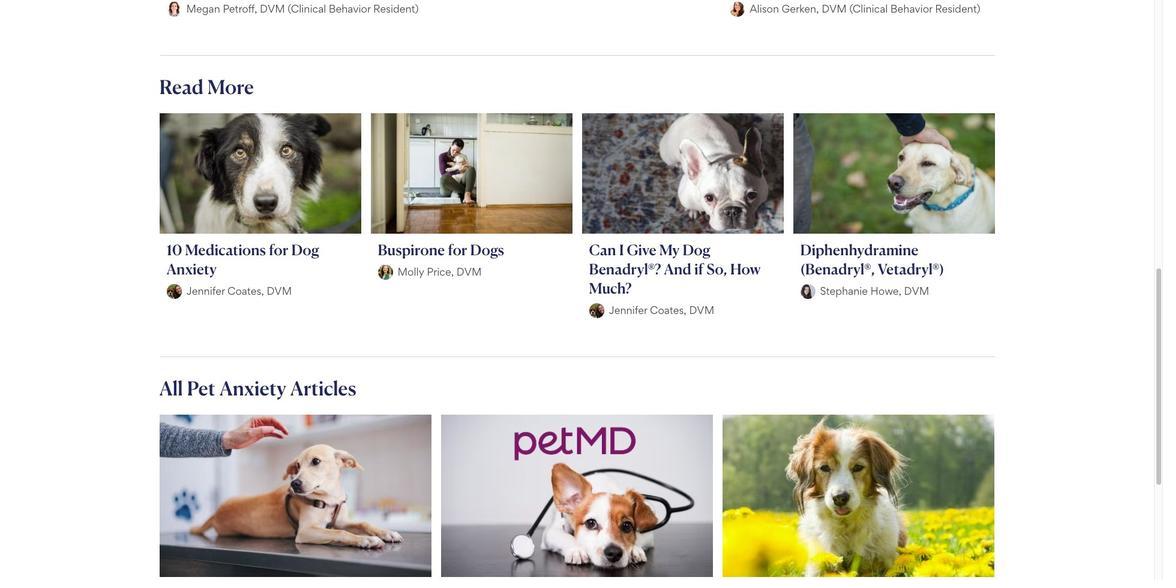 Task type: vqa. For each thing, say whether or not it's contained in the screenshot.
by icon inside MEGAN PETROFF, DVM (CLINICAL BEHAVIOR RESIDENT) link
yes



Task type: locate. For each thing, give the bounding box(es) containing it.
2 resident) from the left
[[935, 2, 980, 15]]

by image left 'molly'
[[378, 265, 393, 280]]

coates, down 10 medications for dog anxiety
[[227, 285, 264, 298]]

price,
[[427, 266, 454, 279]]

0 horizontal spatial resident)
[[373, 2, 419, 15]]

anxiety
[[167, 260, 217, 278], [219, 377, 286, 401]]

molly price, dvm
[[398, 266, 482, 279]]

jennifer coates, dvm down 10 medications for dog anxiety
[[186, 285, 292, 298]]

stephanie
[[820, 285, 868, 298]]

2 behavior from the left
[[891, 2, 932, 15]]

pet
[[187, 377, 215, 401]]

jennifer
[[186, 285, 225, 298], [609, 304, 647, 317]]

alison gerken, dvm (clinical behavior resident)
[[750, 2, 980, 15]]

dvm for 10 medications for dog anxiety
[[267, 285, 292, 298]]

1 vertical spatial jennifer
[[609, 304, 647, 317]]

jennifer coates, dvm for dog
[[609, 304, 714, 317]]

for up price,
[[448, 241, 467, 259]]

coates, down can i give my dog benadryl®? and if so, how much? on the right
[[650, 304, 687, 317]]

0 horizontal spatial coates,
[[227, 285, 264, 298]]

0 horizontal spatial anxiety
[[167, 260, 217, 278]]

0 horizontal spatial jennifer
[[186, 285, 225, 298]]

megan
[[186, 2, 220, 15]]

1 (clinical from the left
[[288, 2, 326, 15]]

(benadryl®,
[[800, 260, 875, 278]]

2 for from the left
[[448, 241, 467, 259]]

for
[[269, 241, 288, 259], [448, 241, 467, 259]]

benadryl®?
[[589, 260, 661, 278]]

0 vertical spatial jennifer
[[186, 285, 225, 298]]

jennifer down much?
[[609, 304, 647, 317]]

dvm right petroff,
[[260, 2, 285, 15]]

all pet anxiety articles
[[159, 377, 356, 401]]

0 horizontal spatial jennifer coates, dvm
[[186, 285, 292, 298]]

2 horizontal spatial by image
[[800, 284, 815, 299]]

1 horizontal spatial by image
[[589, 303, 604, 318]]

1 horizontal spatial jennifer coates, dvm
[[609, 304, 714, 317]]

1 horizontal spatial resident)
[[935, 2, 980, 15]]

all
[[159, 377, 183, 401]]

behavior for alison gerken, dvm (clinical behavior resident)
[[891, 2, 932, 15]]

0 horizontal spatial by image
[[167, 2, 182, 17]]

dvm down vetadryl®)
[[904, 285, 929, 298]]

i
[[619, 241, 624, 259]]

molly
[[398, 266, 424, 279]]

resident)
[[373, 2, 419, 15], [935, 2, 980, 15]]

jennifer coates, dvm for anxiety
[[186, 285, 292, 298]]

0 horizontal spatial dog
[[291, 241, 319, 259]]

coates, for anxiety
[[227, 285, 264, 298]]

0 vertical spatial jennifer coates, dvm
[[186, 285, 292, 298]]

1 horizontal spatial jennifer
[[609, 304, 647, 317]]

0 horizontal spatial by image
[[167, 284, 182, 299]]

1 horizontal spatial by image
[[378, 265, 393, 280]]

by image left alison
[[730, 2, 745, 17]]

1 behavior from the left
[[329, 2, 371, 15]]

0 horizontal spatial for
[[269, 241, 288, 259]]

jennifer coates, dvm
[[186, 285, 292, 298], [609, 304, 714, 317]]

so,
[[706, 260, 727, 278]]

buspirone
[[378, 241, 445, 259]]

(clinical for petroff,
[[288, 2, 326, 15]]

10
[[167, 241, 182, 259]]

anxiety right pet on the bottom
[[219, 377, 286, 401]]

1 horizontal spatial (clinical
[[849, 2, 888, 15]]

10 medications for dog anxiety
[[167, 241, 319, 278]]

by image down much?
[[589, 303, 604, 318]]

by image left stephanie
[[800, 284, 815, 299]]

1 horizontal spatial for
[[448, 241, 467, 259]]

by image inside megan petroff, dvm (clinical behavior resident) link
[[167, 2, 182, 17]]

by image inside alison gerken, dvm (clinical behavior resident) link
[[730, 2, 745, 17]]

1 for from the left
[[269, 241, 288, 259]]

by image for alison
[[730, 2, 745, 17]]

by image left megan
[[167, 2, 182, 17]]

anxiety down 10
[[167, 260, 217, 278]]

for right medications
[[269, 241, 288, 259]]

by image for 10 medications for dog anxiety
[[167, 284, 182, 299]]

0 horizontal spatial behavior
[[329, 2, 371, 15]]

1 horizontal spatial anxiety
[[219, 377, 286, 401]]

0 horizontal spatial (clinical
[[288, 2, 326, 15]]

1 vertical spatial jennifer coates, dvm
[[609, 304, 714, 317]]

megan petroff, dvm (clinical behavior resident)
[[186, 2, 419, 15]]

2 horizontal spatial by image
[[730, 2, 745, 17]]

1 horizontal spatial behavior
[[891, 2, 932, 15]]

2 dog from the left
[[683, 241, 711, 259]]

much?
[[589, 279, 632, 297]]

1 dog from the left
[[291, 241, 319, 259]]

jennifer down medications
[[186, 285, 225, 298]]

dvm down dogs
[[457, 266, 482, 279]]

1 resident) from the left
[[373, 2, 419, 15]]

jennifer coates, dvm down can i give my dog benadryl®? and if so, how much? on the right
[[609, 304, 714, 317]]

read more
[[159, 75, 254, 99]]

by image for megan
[[167, 2, 182, 17]]

2 (clinical from the left
[[849, 2, 888, 15]]

1 horizontal spatial coates,
[[650, 304, 687, 317]]

0 vertical spatial anxiety
[[167, 260, 217, 278]]

dvm for buspirone for dogs
[[457, 266, 482, 279]]

by image down 10
[[167, 284, 182, 299]]

dvm right gerken,
[[822, 2, 847, 15]]

dog
[[291, 241, 319, 259], [683, 241, 711, 259]]

1 vertical spatial coates,
[[650, 304, 687, 317]]

0 vertical spatial coates,
[[227, 285, 264, 298]]

alison
[[750, 2, 779, 15]]

by image
[[167, 2, 182, 17], [730, 2, 745, 17], [589, 303, 604, 318]]

dvm down 10 medications for dog anxiety
[[267, 285, 292, 298]]

1 horizontal spatial dog
[[683, 241, 711, 259]]

coates,
[[227, 285, 264, 298], [650, 304, 687, 317]]

dvm
[[260, 2, 285, 15], [822, 2, 847, 15], [457, 266, 482, 279], [267, 285, 292, 298], [904, 285, 929, 298], [689, 304, 714, 317]]

dvm down the if
[[689, 304, 714, 317]]

behavior
[[329, 2, 371, 15], [891, 2, 932, 15]]

(clinical
[[288, 2, 326, 15], [849, 2, 888, 15]]

behavior for megan petroff, dvm (clinical behavior resident)
[[329, 2, 371, 15]]

by image
[[378, 265, 393, 280], [167, 284, 182, 299], [800, 284, 815, 299]]

jennifer for 10 medications for dog anxiety
[[186, 285, 225, 298]]



Task type: describe. For each thing, give the bounding box(es) containing it.
diphenhydramine
[[800, 241, 919, 259]]

dvm for diphenhydramine (benadryl®, vetadryl®)
[[904, 285, 929, 298]]

petroff,
[[223, 2, 257, 15]]

can i give my dog benadryl®? and if so, how much?
[[589, 241, 761, 297]]

read
[[159, 75, 204, 99]]

articles
[[290, 377, 356, 401]]

by image for jennifer
[[589, 303, 604, 318]]

buspirone for dogs
[[378, 241, 504, 259]]

if
[[694, 260, 703, 278]]

gerken,
[[782, 2, 819, 15]]

medications
[[185, 241, 266, 259]]

diphenhydramine (benadryl®, vetadryl®)
[[800, 241, 944, 278]]

anxiety inside 10 medications for dog anxiety
[[167, 260, 217, 278]]

jennifer for can i give my dog benadryl®? and if so, how much?
[[609, 304, 647, 317]]

can
[[589, 241, 616, 259]]

1 vertical spatial anxiety
[[219, 377, 286, 401]]

by image for buspirone for dogs
[[378, 265, 393, 280]]

stephanie howe, dvm
[[820, 285, 929, 298]]

more
[[208, 75, 254, 99]]

dog inside 10 medications for dog anxiety
[[291, 241, 319, 259]]

(clinical for gerken,
[[849, 2, 888, 15]]

dvm for can i give my dog benadryl®? and if so, how much?
[[689, 304, 714, 317]]

vetadryl®)
[[878, 260, 944, 278]]

for inside 10 medications for dog anxiety
[[269, 241, 288, 259]]

resident) for megan petroff, dvm (clinical behavior resident)
[[373, 2, 419, 15]]

how
[[730, 260, 761, 278]]

my
[[659, 241, 680, 259]]

and
[[664, 260, 691, 278]]

dog inside can i give my dog benadryl®? and if so, how much?
[[683, 241, 711, 259]]

megan petroff, dvm (clinical behavior resident) link
[[155, 0, 436, 26]]

alison gerken, dvm (clinical behavior resident) link
[[718, 0, 1000, 26]]

dogs
[[470, 241, 504, 259]]

by image for diphenhydramine (benadryl®, vetadryl®)
[[800, 284, 815, 299]]

give
[[627, 241, 656, 259]]

coates, for dog
[[650, 304, 687, 317]]

resident) for alison gerken, dvm (clinical behavior resident)
[[935, 2, 980, 15]]

howe,
[[870, 285, 901, 298]]



